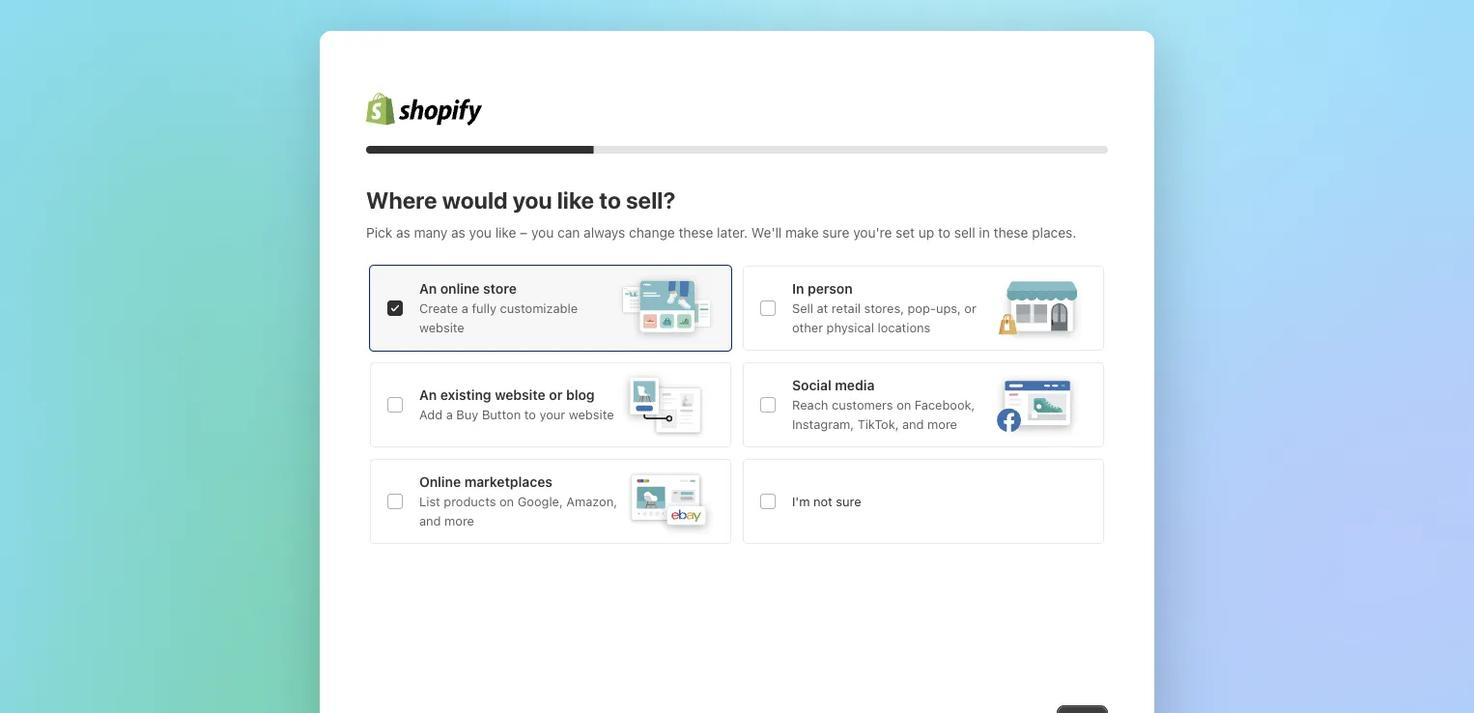 Task type: vqa. For each thing, say whether or not it's contained in the screenshot.
the bottommost kc
no



Task type: locate. For each thing, give the bounding box(es) containing it.
i'm
[[792, 494, 810, 509]]

an
[[419, 281, 437, 297], [419, 387, 437, 403]]

1 horizontal spatial these
[[994, 225, 1029, 241]]

an up create
[[419, 281, 437, 297]]

to
[[599, 187, 621, 214], [938, 225, 951, 241], [525, 407, 536, 422]]

not
[[814, 494, 833, 509]]

we'll
[[752, 225, 782, 241]]

2 as from the left
[[451, 225, 466, 241]]

to up always
[[599, 187, 621, 214]]

fully
[[472, 301, 497, 316]]

0 horizontal spatial as
[[396, 225, 410, 241]]

1 vertical spatial a
[[446, 407, 453, 422]]

retail
[[832, 301, 861, 316]]

2 vertical spatial to
[[525, 407, 536, 422]]

sure right not
[[836, 494, 862, 509]]

sure right the make
[[823, 225, 850, 241]]

2 vertical spatial website
[[569, 407, 614, 422]]

on up the tiktok,
[[897, 398, 912, 412]]

media
[[835, 377, 875, 393]]

like up can
[[557, 187, 594, 214]]

i'm not sure
[[792, 494, 862, 509]]

0 vertical spatial more
[[928, 417, 958, 432]]

or up your
[[549, 387, 563, 403]]

to left your
[[525, 407, 536, 422]]

1 horizontal spatial on
[[897, 398, 912, 412]]

on inside "online marketplaces list products on google, amazon, and more"
[[500, 494, 514, 509]]

1 horizontal spatial and
[[903, 417, 924, 432]]

an up add
[[419, 387, 437, 403]]

these right in
[[994, 225, 1029, 241]]

create
[[419, 301, 458, 316]]

stores,
[[865, 301, 905, 316]]

on
[[897, 398, 912, 412], [500, 494, 514, 509]]

more inside social media reach customers on facebook, instagram, tiktok, and more
[[928, 417, 958, 432]]

sell
[[955, 225, 976, 241]]

0 vertical spatial or
[[965, 301, 977, 316]]

customizable
[[500, 301, 578, 316]]

1 horizontal spatial a
[[462, 301, 469, 316]]

0 vertical spatial like
[[557, 187, 594, 214]]

and
[[903, 417, 924, 432], [419, 514, 441, 528]]

more down 'products'
[[445, 514, 474, 528]]

0 horizontal spatial on
[[500, 494, 514, 509]]

1 vertical spatial to
[[938, 225, 951, 241]]

1 vertical spatial and
[[419, 514, 441, 528]]

social media reach customers on facebook, instagram, tiktok, and more
[[792, 377, 975, 432]]

1 vertical spatial or
[[549, 387, 563, 403]]

physical
[[827, 320, 875, 335]]

or
[[965, 301, 977, 316], [549, 387, 563, 403]]

0 vertical spatial an
[[419, 281, 437, 297]]

or right ups,
[[965, 301, 977, 316]]

0 horizontal spatial like
[[496, 225, 516, 241]]

1 vertical spatial an
[[419, 387, 437, 403]]

a inside an existing website or blog add a buy button to your website
[[446, 407, 453, 422]]

button
[[482, 407, 521, 422]]

set
[[896, 225, 915, 241]]

add
[[419, 407, 443, 422]]

a
[[462, 301, 469, 316], [446, 407, 453, 422]]

like left –
[[496, 225, 516, 241]]

on inside social media reach customers on facebook, instagram, tiktok, and more
[[897, 398, 912, 412]]

0 vertical spatial sure
[[823, 225, 850, 241]]

1 vertical spatial website
[[495, 387, 546, 403]]

on down marketplaces
[[500, 494, 514, 509]]

these
[[679, 225, 714, 241], [994, 225, 1029, 241]]

website up button at bottom
[[495, 387, 546, 403]]

you're
[[854, 225, 892, 241]]

an existing website or blog add a buy button to your website
[[419, 387, 614, 422]]

list
[[419, 494, 440, 509]]

as right the pick
[[396, 225, 410, 241]]

blog
[[566, 387, 595, 403]]

like
[[557, 187, 594, 214], [496, 225, 516, 241]]

1 vertical spatial more
[[445, 514, 474, 528]]

0 vertical spatial website
[[419, 320, 465, 335]]

and down list
[[419, 514, 441, 528]]

up
[[919, 225, 935, 241]]

more
[[928, 417, 958, 432], [445, 514, 474, 528]]

and inside "online marketplaces list products on google, amazon, and more"
[[419, 514, 441, 528]]

instagram,
[[792, 417, 854, 432]]

0 vertical spatial on
[[897, 398, 912, 412]]

as right many
[[451, 225, 466, 241]]

0 horizontal spatial website
[[419, 320, 465, 335]]

where would you like to sell?
[[366, 187, 676, 214]]

2 horizontal spatial website
[[569, 407, 614, 422]]

2 these from the left
[[994, 225, 1029, 241]]

sure
[[823, 225, 850, 241], [836, 494, 862, 509]]

these left later.
[[679, 225, 714, 241]]

facebook,
[[915, 398, 975, 412]]

in
[[979, 225, 990, 241]]

website inside an online store create a fully customizable website
[[419, 320, 465, 335]]

online
[[419, 474, 461, 490]]

1 horizontal spatial or
[[965, 301, 977, 316]]

1 horizontal spatial more
[[928, 417, 958, 432]]

on for marketplaces
[[500, 494, 514, 509]]

a left fully
[[462, 301, 469, 316]]

and right the tiktok,
[[903, 417, 924, 432]]

0 horizontal spatial these
[[679, 225, 714, 241]]

website
[[419, 320, 465, 335], [495, 387, 546, 403], [569, 407, 614, 422]]

0 vertical spatial and
[[903, 417, 924, 432]]

–
[[520, 225, 528, 241]]

change
[[629, 225, 675, 241]]

an inside an existing website or blog add a buy button to your website
[[419, 387, 437, 403]]

1 an from the top
[[419, 281, 437, 297]]

2 an from the top
[[419, 387, 437, 403]]

to right up
[[938, 225, 951, 241]]

1 horizontal spatial like
[[557, 187, 594, 214]]

you right –
[[532, 225, 554, 241]]

you
[[513, 187, 552, 214], [469, 225, 492, 241], [532, 225, 554, 241]]

0 vertical spatial a
[[462, 301, 469, 316]]

0 vertical spatial to
[[599, 187, 621, 214]]

customers
[[832, 398, 894, 412]]

to inside an existing website or blog add a buy button to your website
[[525, 407, 536, 422]]

website down create
[[419, 320, 465, 335]]

0 horizontal spatial or
[[549, 387, 563, 403]]

0 horizontal spatial a
[[446, 407, 453, 422]]

1 horizontal spatial as
[[451, 225, 466, 241]]

an inside an online store create a fully customizable website
[[419, 281, 437, 297]]

0 horizontal spatial and
[[419, 514, 441, 528]]

make
[[786, 225, 819, 241]]

locations
[[878, 320, 931, 335]]

google,
[[518, 494, 563, 509]]

online
[[440, 281, 480, 297]]

a left 'buy'
[[446, 407, 453, 422]]

1 vertical spatial sure
[[836, 494, 862, 509]]

online marketplaces list products on google, amazon, and more
[[419, 474, 618, 528]]

as
[[396, 225, 410, 241], [451, 225, 466, 241]]

marketplaces
[[465, 474, 553, 490]]

or inside an existing website or blog add a buy button to your website
[[549, 387, 563, 403]]

always
[[584, 225, 626, 241]]

1 vertical spatial like
[[496, 225, 516, 241]]

sell?
[[626, 187, 676, 214]]

1 vertical spatial on
[[500, 494, 514, 509]]

0 horizontal spatial to
[[525, 407, 536, 422]]

1 horizontal spatial website
[[495, 387, 546, 403]]

0 horizontal spatial more
[[445, 514, 474, 528]]

website down blog
[[569, 407, 614, 422]]

more down facebook,
[[928, 417, 958, 432]]



Task type: describe. For each thing, give the bounding box(es) containing it.
sell
[[792, 301, 814, 316]]

products
[[444, 494, 496, 509]]

tiktok,
[[858, 417, 899, 432]]

you up –
[[513, 187, 552, 214]]

or inside in person sell at retail stores, pop-ups, or other physical locations
[[965, 301, 977, 316]]

other
[[792, 320, 823, 335]]

pick as many as you like – you can always change these later. we'll make sure you're set up to sell in these places.
[[366, 225, 1077, 241]]

can
[[558, 225, 580, 241]]

social
[[792, 377, 832, 393]]

pop-
[[908, 301, 936, 316]]

on for media
[[897, 398, 912, 412]]

an for an online store
[[419, 281, 437, 297]]

in
[[792, 281, 805, 297]]

existing
[[440, 387, 492, 403]]

buy
[[457, 407, 479, 422]]

an for an existing website or blog
[[419, 387, 437, 403]]

in person sell at retail stores, pop-ups, or other physical locations
[[792, 281, 977, 335]]

later.
[[717, 225, 748, 241]]

and inside social media reach customers on facebook, instagram, tiktok, and more
[[903, 417, 924, 432]]

1 these from the left
[[679, 225, 714, 241]]

where
[[366, 187, 437, 214]]

1 as from the left
[[396, 225, 410, 241]]

your
[[540, 407, 566, 422]]

many
[[414, 225, 448, 241]]

amazon,
[[567, 494, 618, 509]]

person
[[808, 281, 853, 297]]

pick
[[366, 225, 393, 241]]

more inside "online marketplaces list products on google, amazon, and more"
[[445, 514, 474, 528]]

places.
[[1032, 225, 1077, 241]]

store
[[483, 281, 517, 297]]

you down would
[[469, 225, 492, 241]]

at
[[817, 301, 829, 316]]

reach
[[792, 398, 829, 412]]

an online store create a fully customizable website
[[419, 281, 578, 335]]

ups,
[[936, 301, 961, 316]]

a inside an online store create a fully customizable website
[[462, 301, 469, 316]]

2 horizontal spatial to
[[938, 225, 951, 241]]

1 horizontal spatial to
[[599, 187, 621, 214]]

would
[[442, 187, 508, 214]]



